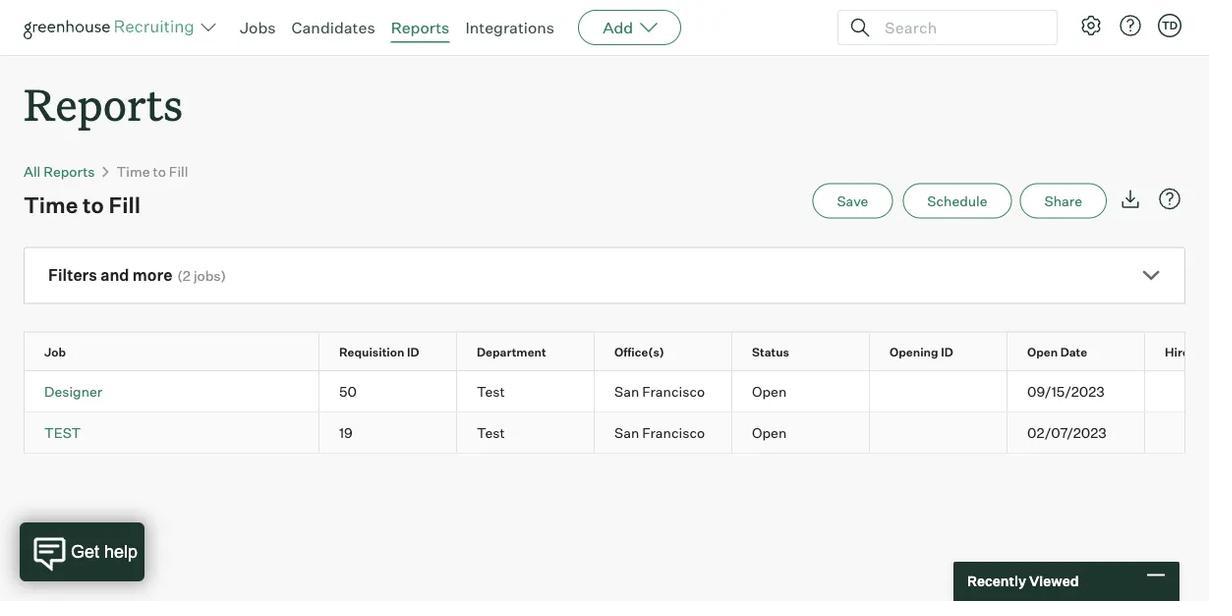 Task type: locate. For each thing, give the bounding box(es) containing it.
test
[[477, 383, 505, 400], [477, 424, 505, 441]]

2 vertical spatial open
[[752, 424, 787, 441]]

all
[[24, 163, 41, 180]]

row for row group containing test
[[25, 371, 1209, 412]]

id
[[407, 345, 419, 359], [941, 345, 953, 359]]

reports link
[[391, 18, 450, 37]]

cell for 09/15/2023
[[870, 371, 1008, 412]]

open date
[[1027, 345, 1087, 359]]

to
[[153, 163, 166, 180], [83, 191, 104, 218]]

0 vertical spatial reports
[[391, 18, 450, 37]]

3 row from the top
[[25, 413, 1209, 453]]

configure image
[[1079, 14, 1103, 37]]

row containing test
[[25, 413, 1209, 453]]

download image
[[1119, 187, 1142, 211]]

time to fill down all reports link
[[24, 191, 141, 218]]

opening id
[[890, 345, 953, 359]]

candidates
[[291, 18, 375, 37]]

0 vertical spatial test
[[477, 383, 505, 400]]

grid containing designer
[[25, 333, 1209, 453]]

reports down the greenhouse recruiting image
[[24, 75, 183, 133]]

1 vertical spatial fill
[[109, 191, 141, 218]]

1 horizontal spatial time
[[117, 163, 150, 180]]

time to fill
[[117, 163, 188, 180], [24, 191, 141, 218]]

0 horizontal spatial to
[[83, 191, 104, 218]]

2 vertical spatial row
[[25, 413, 1209, 453]]

open for 02/07/2023
[[752, 424, 787, 441]]

opening id column header
[[870, 333, 1024, 370]]

open for 09/15/2023
[[752, 383, 787, 400]]

open date column header
[[1008, 333, 1162, 370]]

1 vertical spatial francisco
[[642, 424, 705, 441]]

save
[[837, 192, 868, 210]]

td button
[[1158, 14, 1182, 37]]

1 san from the top
[[614, 383, 639, 400]]

time to fill right all reports link
[[117, 163, 188, 180]]

1 test from the top
[[477, 383, 505, 400]]

0 vertical spatial san francisco
[[614, 383, 705, 400]]

0 vertical spatial francisco
[[642, 383, 705, 400]]

0 vertical spatial open
[[1027, 345, 1058, 359]]

time right all reports link
[[117, 163, 150, 180]]

job column header
[[25, 333, 336, 370]]

faq image
[[1158, 187, 1182, 211]]

1 vertical spatial san francisco
[[614, 424, 705, 441]]

hired
[[1165, 345, 1197, 359]]

test for 50
[[477, 383, 505, 400]]

2 test from the top
[[477, 424, 505, 441]]

san francisco
[[614, 383, 705, 400], [614, 424, 705, 441]]

1 vertical spatial san
[[614, 424, 639, 441]]

open
[[1027, 345, 1058, 359], [752, 383, 787, 400], [752, 424, 787, 441]]

row containing job
[[25, 333, 1209, 370]]

integrations link
[[465, 18, 555, 37]]

francisco
[[642, 383, 705, 400], [642, 424, 705, 441]]

jobs
[[194, 268, 221, 285]]

reports
[[391, 18, 450, 37], [24, 75, 183, 133], [44, 163, 95, 180]]

designer link
[[44, 383, 102, 400]]

1 vertical spatial time to fill
[[24, 191, 141, 218]]

1 san francisco from the top
[[614, 383, 705, 400]]

0 vertical spatial row
[[25, 333, 1209, 370]]

2 id from the left
[[941, 345, 953, 359]]

id right requisition
[[407, 345, 419, 359]]

filters
[[48, 266, 97, 285]]

time down all reports link
[[24, 191, 78, 218]]

id inside column header
[[407, 345, 419, 359]]

row
[[25, 333, 1209, 370], [25, 371, 1209, 412], [25, 413, 1209, 453]]

1 vertical spatial row
[[25, 371, 1209, 412]]

Search text field
[[880, 13, 1039, 42]]

2 san francisco from the top
[[614, 424, 705, 441]]

2 row from the top
[[25, 371, 1209, 412]]

1 vertical spatial test
[[477, 424, 505, 441]]

grid
[[25, 333, 1209, 453]]

open inside column header
[[1027, 345, 1058, 359]]

1 cell from the top
[[870, 371, 1008, 412]]

id right the opening
[[941, 345, 953, 359]]

0 horizontal spatial time
[[24, 191, 78, 218]]

1 row group from the top
[[25, 371, 1209, 413]]

status column header
[[732, 333, 887, 370]]

test for 19
[[477, 424, 505, 441]]

1 vertical spatial open
[[752, 383, 787, 400]]

1 horizontal spatial id
[[941, 345, 953, 359]]

1 vertical spatial reports
[[24, 75, 183, 133]]

id inside column header
[[941, 345, 953, 359]]

reports right the candidates
[[391, 18, 450, 37]]

19
[[339, 424, 353, 441]]

date
[[1060, 345, 1087, 359]]

2 san from the top
[[614, 424, 639, 441]]

row group
[[25, 371, 1209, 413], [25, 413, 1209, 453]]

2 cell from the top
[[870, 413, 1008, 453]]

san
[[614, 383, 639, 400], [614, 424, 639, 441]]

2 francisco from the top
[[642, 424, 705, 441]]

0 vertical spatial fill
[[169, 163, 188, 180]]

recently
[[967, 573, 1026, 590]]

reports right all
[[44, 163, 95, 180]]

1 vertical spatial to
[[83, 191, 104, 218]]

0 horizontal spatial id
[[407, 345, 419, 359]]

status
[[752, 345, 789, 359]]

cell
[[870, 371, 1008, 412], [870, 413, 1008, 453]]

row containing designer
[[25, 371, 1209, 412]]

1 id from the left
[[407, 345, 419, 359]]

td button
[[1154, 10, 1186, 41]]

ca
[[1199, 345, 1209, 359]]

schedule button
[[903, 184, 1012, 219]]

1 francisco from the top
[[642, 383, 705, 400]]

fill
[[169, 163, 188, 180], [109, 191, 141, 218]]

san francisco for 50
[[614, 383, 705, 400]]

2
[[183, 268, 191, 285]]

office(s) column header
[[595, 333, 749, 370]]

0 vertical spatial san
[[614, 383, 639, 400]]

0 horizontal spatial fill
[[109, 191, 141, 218]]

0 vertical spatial to
[[153, 163, 166, 180]]

requisition id
[[339, 345, 419, 359]]

(
[[177, 268, 183, 285]]

0 vertical spatial cell
[[870, 371, 1008, 412]]

2 row group from the top
[[25, 413, 1209, 453]]

1 vertical spatial cell
[[870, 413, 1008, 453]]

opening
[[890, 345, 938, 359]]

1 row from the top
[[25, 333, 1209, 370]]

time to fill link
[[117, 163, 188, 180]]

department
[[477, 345, 546, 359]]

test
[[44, 424, 81, 441]]

time
[[117, 163, 150, 180], [24, 191, 78, 218]]



Task type: describe. For each thing, give the bounding box(es) containing it.
1 horizontal spatial to
[[153, 163, 166, 180]]

row for row group containing designer
[[25, 333, 1209, 370]]

all reports link
[[24, 163, 95, 180]]

test link
[[44, 424, 81, 441]]

share button
[[1020, 184, 1107, 219]]

all reports
[[24, 163, 95, 180]]

cell for 02/07/2023
[[870, 413, 1008, 453]]

1 horizontal spatial fill
[[169, 163, 188, 180]]

san for 50
[[614, 383, 639, 400]]

0 vertical spatial time to fill
[[117, 163, 188, 180]]

san francisco for 19
[[614, 424, 705, 441]]

50
[[339, 383, 357, 400]]

integrations
[[465, 18, 555, 37]]

02/07/2023
[[1027, 424, 1107, 441]]

share
[[1045, 192, 1082, 210]]

jobs
[[240, 18, 276, 37]]

jobs link
[[240, 18, 276, 37]]

schedule
[[927, 192, 988, 210]]

requisition id column header
[[319, 333, 474, 370]]

filters and more ( 2 jobs )
[[48, 266, 226, 285]]

row group containing test
[[25, 413, 1209, 453]]

save and schedule this report to revisit it! element
[[812, 184, 903, 219]]

0 vertical spatial time
[[117, 163, 150, 180]]

candidates link
[[291, 18, 375, 37]]

designer
[[44, 383, 102, 400]]

2 vertical spatial reports
[[44, 163, 95, 180]]

id for opening id
[[941, 345, 953, 359]]

add
[[603, 18, 633, 37]]

viewed
[[1029, 573, 1079, 590]]

)
[[221, 268, 226, 285]]

requisition
[[339, 345, 404, 359]]

09/15/2023
[[1027, 383, 1105, 400]]

and
[[100, 266, 129, 285]]

job
[[44, 345, 66, 359]]

recently viewed
[[967, 573, 1079, 590]]

hired ca
[[1165, 345, 1209, 359]]

san for 19
[[614, 424, 639, 441]]

office(s)
[[614, 345, 664, 359]]

save button
[[812, 184, 893, 219]]

add button
[[578, 10, 681, 45]]

department column header
[[457, 333, 611, 370]]

greenhouse recruiting image
[[24, 16, 201, 39]]

francisco for 19
[[642, 424, 705, 441]]

francisco for 50
[[642, 383, 705, 400]]

row group containing designer
[[25, 371, 1209, 413]]

1 vertical spatial time
[[24, 191, 78, 218]]

id for requisition id
[[407, 345, 419, 359]]

td
[[1162, 19, 1178, 32]]

more
[[133, 266, 172, 285]]



Task type: vqa. For each thing, say whether or not it's contained in the screenshot.
TD
yes



